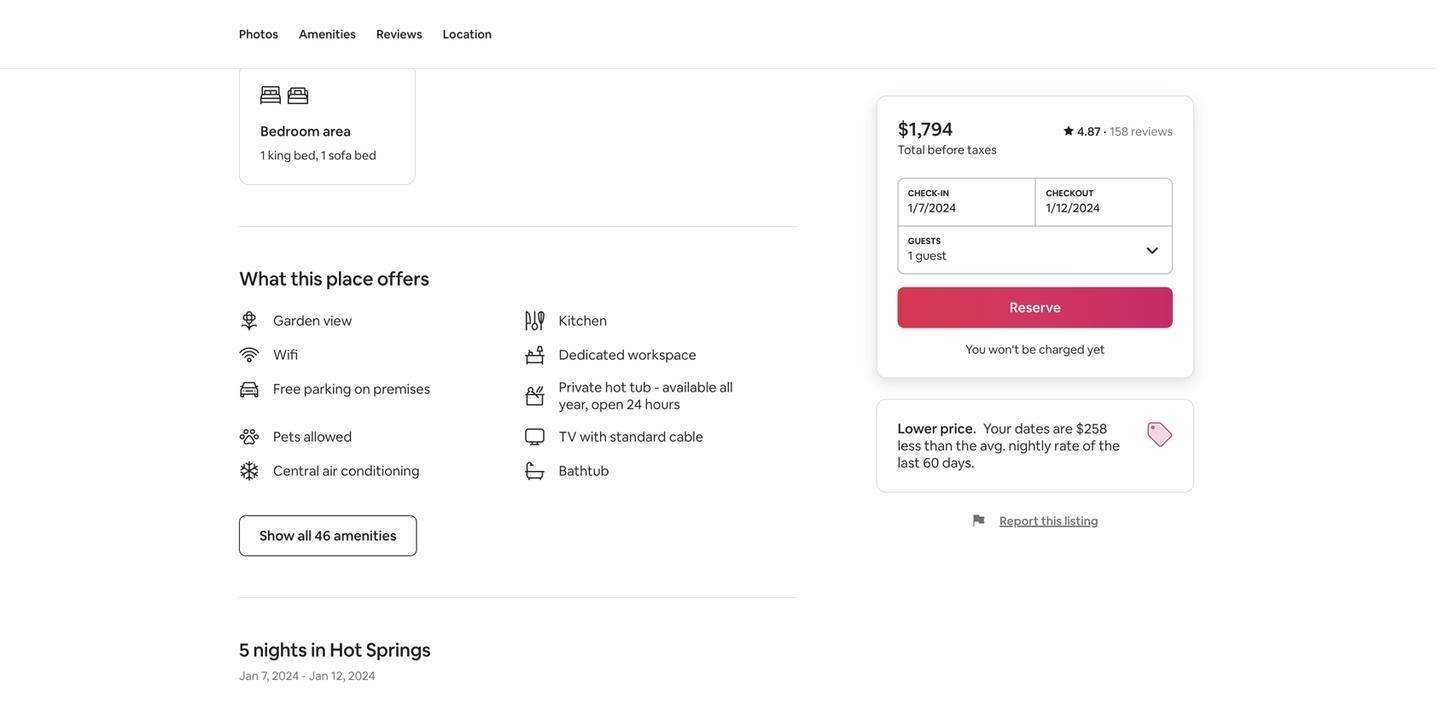 Task type: vqa. For each thing, say whether or not it's contained in the screenshot.
air
yes



Task type: describe. For each thing, give the bounding box(es) containing it.
1 guest button
[[898, 226, 1173, 274]]

area
[[323, 122, 351, 140]]

view
[[323, 312, 352, 329]]

year,
[[559, 396, 588, 413]]

wifi
[[273, 346, 298, 364]]

be
[[1022, 342, 1036, 357]]

dedicated workspace
[[559, 346, 697, 364]]

open
[[591, 396, 624, 413]]

dedicated
[[559, 346, 625, 364]]

cable
[[669, 428, 703, 446]]

bed
[[355, 148, 376, 163]]

place
[[326, 267, 373, 291]]

this for listing
[[1041, 514, 1062, 529]]

photos button
[[239, 0, 278, 68]]

less
[[898, 437, 921, 455]]

won't
[[989, 342, 1020, 357]]

conditioning
[[341, 462, 420, 480]]

private hot tub - available all year, open 24 hours
[[559, 379, 733, 413]]

location
[[443, 26, 492, 42]]

158
[[1110, 124, 1129, 139]]

private
[[559, 379, 602, 396]]

you
[[966, 342, 986, 357]]

5
[[239, 638, 249, 662]]

reviews
[[377, 26, 422, 42]]

amenities button
[[299, 0, 356, 68]]

1 jan from the left
[[239, 668, 259, 684]]

0 horizontal spatial 1
[[260, 148, 265, 163]]

sofa
[[329, 148, 352, 163]]

than
[[924, 437, 953, 455]]

24
[[627, 396, 642, 413]]

report this listing button
[[973, 514, 1099, 529]]

allowed
[[304, 428, 352, 446]]

your dates are $258 less than the avg. nightly rate of the last 60 days.
[[898, 420, 1120, 472]]

7,
[[261, 668, 269, 684]]

garden
[[273, 312, 320, 329]]

hours
[[645, 396, 680, 413]]

bedroom
[[260, 122, 320, 140]]

show all 46 amenities button
[[239, 516, 417, 557]]

are
[[1053, 420, 1073, 438]]

show all 46 amenities
[[260, 527, 397, 545]]

46
[[315, 527, 331, 545]]

hot
[[330, 638, 362, 662]]

location button
[[443, 0, 492, 68]]

total
[[898, 142, 925, 158]]

what
[[239, 267, 287, 291]]

on
[[354, 380, 370, 398]]

with
[[580, 428, 607, 446]]

you won't be charged yet
[[966, 342, 1105, 357]]

2 2024 from the left
[[348, 668, 375, 684]]

1 horizontal spatial 1
[[321, 148, 326, 163]]

avg.
[[980, 437, 1006, 455]]

lower price.
[[898, 420, 977, 438]]

charged
[[1039, 342, 1085, 357]]

guest
[[916, 248, 947, 263]]

free
[[273, 380, 301, 398]]

yet
[[1088, 342, 1105, 357]]

listing
[[1065, 514, 1099, 529]]

standard
[[610, 428, 666, 446]]

all inside the show all 46 amenities button
[[298, 527, 312, 545]]

kitchen
[[559, 312, 607, 329]]

where you'll sleep
[[239, 20, 396, 44]]

report
[[1000, 514, 1039, 529]]

days.
[[942, 454, 975, 472]]

hot
[[605, 379, 627, 396]]

- inside private hot tub - available all year, open 24 hours
[[654, 379, 660, 396]]

$258
[[1076, 420, 1108, 438]]

·
[[1104, 124, 1107, 139]]

nights
[[253, 638, 307, 662]]

1 the from the left
[[956, 437, 977, 455]]

tv with standard cable
[[559, 428, 703, 446]]

price.
[[940, 420, 977, 438]]

bed,
[[294, 148, 318, 163]]

of
[[1083, 437, 1096, 455]]

workspace
[[628, 346, 697, 364]]

1 2024 from the left
[[272, 668, 299, 684]]

amenities
[[299, 26, 356, 42]]

12,
[[331, 668, 346, 684]]

garden view
[[273, 312, 352, 329]]

tub
[[630, 379, 651, 396]]

4.87
[[1078, 124, 1101, 139]]

pets allowed
[[273, 428, 352, 446]]

5 nights in hot springs jan 7, 2024 - jan 12, 2024
[[239, 638, 431, 684]]

central
[[273, 462, 319, 480]]

available
[[663, 379, 717, 396]]



Task type: locate. For each thing, give the bounding box(es) containing it.
1
[[260, 148, 265, 163], [321, 148, 326, 163], [908, 248, 913, 263]]

reserve
[[1010, 299, 1061, 316]]

1/12/2024
[[1046, 200, 1100, 216]]

all left 46
[[298, 527, 312, 545]]

1 vertical spatial this
[[1041, 514, 1062, 529]]

springs
[[366, 638, 431, 662]]

0 horizontal spatial this
[[291, 267, 322, 291]]

2 jan from the left
[[309, 668, 328, 684]]

king
[[268, 148, 291, 163]]

2024
[[272, 668, 299, 684], [348, 668, 375, 684]]

1 inside dropdown button
[[908, 248, 913, 263]]

sleep
[[349, 20, 396, 44]]

all right available
[[720, 379, 733, 396]]

parking
[[304, 380, 351, 398]]

premises
[[373, 380, 430, 398]]

0 horizontal spatial -
[[302, 668, 306, 684]]

your
[[983, 420, 1012, 438]]

1 left guest
[[908, 248, 913, 263]]

reviews button
[[377, 0, 422, 68]]

2024 right 12,
[[348, 668, 375, 684]]

where
[[239, 20, 297, 44]]

lower
[[898, 420, 938, 438]]

show
[[260, 527, 295, 545]]

1 horizontal spatial all
[[720, 379, 733, 396]]

tv
[[559, 428, 577, 446]]

report this listing
[[1000, 514, 1099, 529]]

1 vertical spatial all
[[298, 527, 312, 545]]

what this place offers
[[239, 267, 429, 291]]

0 horizontal spatial jan
[[239, 668, 259, 684]]

1 horizontal spatial this
[[1041, 514, 1062, 529]]

4.87 · 158 reviews
[[1078, 124, 1173, 139]]

this left listing
[[1041, 514, 1062, 529]]

central air conditioning
[[273, 462, 420, 480]]

1 horizontal spatial 2024
[[348, 668, 375, 684]]

in
[[311, 638, 326, 662]]

pets
[[273, 428, 301, 446]]

all inside private hot tub - available all year, open 24 hours
[[720, 379, 733, 396]]

2 horizontal spatial 1
[[908, 248, 913, 263]]

1 horizontal spatial -
[[654, 379, 660, 396]]

bathtub
[[559, 462, 609, 480]]

0 horizontal spatial 2024
[[272, 668, 299, 684]]

this up garden view
[[291, 267, 322, 291]]

0 horizontal spatial the
[[956, 437, 977, 455]]

$1,794
[[898, 117, 953, 141]]

dates
[[1015, 420, 1050, 438]]

reserve button
[[898, 287, 1173, 328]]

bedroom area 1 king bed, 1 sofa bed
[[260, 122, 376, 163]]

1 left king
[[260, 148, 265, 163]]

0 horizontal spatial all
[[298, 527, 312, 545]]

the left avg. in the bottom right of the page
[[956, 437, 977, 455]]

this for place
[[291, 267, 322, 291]]

taxes
[[967, 142, 997, 158]]

jan left 7,
[[239, 668, 259, 684]]

-
[[654, 379, 660, 396], [302, 668, 306, 684]]

0 vertical spatial -
[[654, 379, 660, 396]]

amenities
[[334, 527, 397, 545]]

1 left sofa
[[321, 148, 326, 163]]

rate
[[1055, 437, 1080, 455]]

2024 right 7,
[[272, 668, 299, 684]]

before
[[928, 142, 965, 158]]

jan
[[239, 668, 259, 684], [309, 668, 328, 684]]

offers
[[377, 267, 429, 291]]

1 vertical spatial -
[[302, 668, 306, 684]]

nightly
[[1009, 437, 1052, 455]]

free parking on premises
[[273, 380, 430, 398]]

0 vertical spatial all
[[720, 379, 733, 396]]

reviews
[[1131, 124, 1173, 139]]

all
[[720, 379, 733, 396], [298, 527, 312, 545]]

1 guest
[[908, 248, 947, 263]]

jan left 12,
[[309, 668, 328, 684]]

the right of
[[1099, 437, 1120, 455]]

2 the from the left
[[1099, 437, 1120, 455]]

this
[[291, 267, 322, 291], [1041, 514, 1062, 529]]

1 horizontal spatial the
[[1099, 437, 1120, 455]]

1 horizontal spatial jan
[[309, 668, 328, 684]]

- left 12,
[[302, 668, 306, 684]]

you'll
[[301, 20, 346, 44]]

- inside '5 nights in hot springs jan 7, 2024 - jan 12, 2024'
[[302, 668, 306, 684]]

last
[[898, 454, 920, 472]]

60
[[923, 454, 939, 472]]

- right tub
[[654, 379, 660, 396]]

0 vertical spatial this
[[291, 267, 322, 291]]

$1,794 total before taxes
[[898, 117, 997, 158]]

1/7/2024
[[908, 200, 956, 216]]

air
[[322, 462, 338, 480]]

photos
[[239, 26, 278, 42]]



